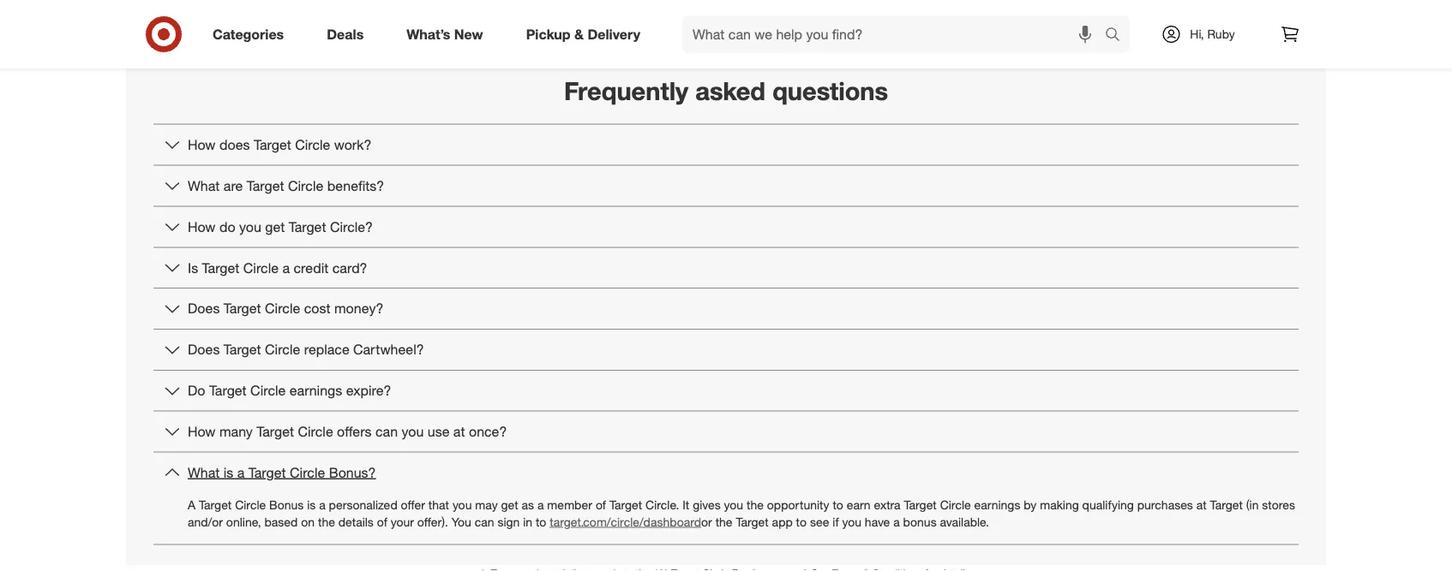 Task type: vqa. For each thing, say whether or not it's contained in the screenshot.
online, at the left
yes



Task type: locate. For each thing, give the bounding box(es) containing it.
0 vertical spatial what
[[188, 178, 220, 194]]

replace
[[304, 342, 350, 358]]

to right the in
[[536, 515, 547, 530]]

the
[[747, 498, 764, 513], [318, 515, 335, 530], [716, 515, 733, 530]]

how many target circle offers can you use at once?
[[188, 424, 507, 441]]

what
[[188, 178, 220, 194], [188, 465, 220, 482]]

0 horizontal spatial to
[[536, 515, 547, 530]]

how left does
[[188, 137, 216, 153]]

1 vertical spatial of
[[377, 515, 388, 530]]

2 vertical spatial how
[[188, 424, 216, 441]]

offer
[[401, 498, 425, 513]]

0 vertical spatial of
[[596, 498, 606, 513]]

pickup & delivery link
[[512, 15, 662, 53]]

as
[[522, 498, 534, 513]]

delivery
[[588, 26, 641, 43]]

1 does from the top
[[188, 301, 220, 317]]

0 vertical spatial get
[[265, 219, 285, 235]]

credit
[[294, 260, 329, 276]]

the right or
[[716, 515, 733, 530]]

you left use
[[402, 424, 424, 441]]

3 how from the top
[[188, 424, 216, 441]]

1 vertical spatial earnings
[[975, 498, 1021, 513]]

personalized
[[329, 498, 398, 513]]

what for what are target circle benefits?
[[188, 178, 220, 194]]

how do you get target circle?
[[188, 219, 373, 235]]

1 horizontal spatial can
[[475, 515, 494, 530]]

2 how from the top
[[188, 219, 216, 235]]

of
[[596, 498, 606, 513], [377, 515, 388, 530]]

get up sign
[[501, 498, 519, 513]]

2 does from the top
[[188, 342, 220, 358]]

pickup
[[526, 26, 571, 43]]

you inside dropdown button
[[239, 219, 261, 235]]

circle up many
[[250, 383, 286, 399]]

is down many
[[224, 465, 234, 482]]

you
[[239, 219, 261, 235], [402, 424, 424, 441], [453, 498, 472, 513], [724, 498, 744, 513], [842, 515, 862, 530]]

many
[[219, 424, 253, 441]]

does
[[188, 301, 220, 317], [188, 342, 220, 358]]

how
[[188, 137, 216, 153], [188, 219, 216, 235], [188, 424, 216, 441]]

do target circle earnings expire?
[[188, 383, 391, 399]]

if
[[833, 515, 839, 530]]

is inside dropdown button
[[224, 465, 234, 482]]

is
[[224, 465, 234, 482], [307, 498, 316, 513]]

the right on in the left of the page
[[318, 515, 335, 530]]

to down opportunity
[[796, 515, 807, 530]]

bonus?
[[329, 465, 376, 482]]

1 vertical spatial how
[[188, 219, 216, 235]]

do
[[188, 383, 205, 399]]

get up is target circle a credit card?
[[265, 219, 285, 235]]

earn
[[847, 498, 871, 513]]

earnings
[[290, 383, 342, 399], [975, 498, 1021, 513]]

questions
[[773, 76, 888, 106]]

how for how many target circle offers can you use at once?
[[188, 424, 216, 441]]

target
[[254, 137, 291, 153], [247, 178, 284, 194], [289, 219, 326, 235], [202, 260, 240, 276], [224, 301, 261, 317], [224, 342, 261, 358], [209, 383, 247, 399], [257, 424, 294, 441], [249, 465, 286, 482], [199, 498, 232, 513], [610, 498, 642, 513], [904, 498, 937, 513], [1210, 498, 1243, 513], [736, 515, 769, 530]]

does inside does target circle replace cartwheel? dropdown button
[[188, 342, 220, 358]]

how left many
[[188, 424, 216, 441]]

you right do
[[239, 219, 261, 235]]

1 vertical spatial can
[[475, 515, 494, 530]]

get inside the a target circle bonus is a personalized offer that you may get as a member of target circle. it gives you the opportunity to earn extra target circle earnings by making qualifying purchases at target (in stores and/or online, based on the details of your offer). you can sign in to
[[501, 498, 519, 513]]

1 horizontal spatial earnings
[[975, 498, 1021, 513]]

does inside does target circle cost money? dropdown button
[[188, 301, 220, 317]]

circle left offers
[[298, 424, 333, 441]]

(in
[[1247, 498, 1259, 513]]

frequently asked questions
[[564, 76, 888, 106]]

a down many
[[237, 465, 245, 482]]

a left credit
[[283, 260, 290, 276]]

0 vertical spatial earnings
[[290, 383, 342, 399]]

app
[[772, 515, 793, 530]]

how does target circle work? button
[[154, 125, 1299, 165]]

of left your
[[377, 515, 388, 530]]

does up do
[[188, 342, 220, 358]]

1 vertical spatial is
[[307, 498, 316, 513]]

1 horizontal spatial get
[[501, 498, 519, 513]]

it
[[683, 498, 690, 513]]

2 horizontal spatial to
[[833, 498, 844, 513]]

new
[[454, 26, 483, 43]]

how inside 'dropdown button'
[[188, 424, 216, 441]]

0 horizontal spatial the
[[318, 515, 335, 530]]

deals link
[[312, 15, 385, 53]]

1 how from the top
[[188, 137, 216, 153]]

what left the are
[[188, 178, 220, 194]]

2 what from the top
[[188, 465, 220, 482]]

you inside 'dropdown button'
[[402, 424, 424, 441]]

1 vertical spatial get
[[501, 498, 519, 513]]

do
[[219, 219, 235, 235]]

at right purchases
[[1197, 498, 1207, 513]]

2 horizontal spatial the
[[747, 498, 764, 513]]

you right gives
[[724, 498, 744, 513]]

does target circle cost money? button
[[154, 289, 1299, 329]]

does target circle replace cartwheel?
[[188, 342, 424, 358]]

circle.
[[646, 498, 679, 513]]

search
[[1098, 28, 1139, 44]]

1 vertical spatial what
[[188, 465, 220, 482]]

to up if
[[833, 498, 844, 513]]

0 vertical spatial at
[[454, 424, 465, 441]]

circle down does target circle cost money?
[[265, 342, 300, 358]]

get inside dropdown button
[[265, 219, 285, 235]]

of up "target.com/circle/dashboard" at the bottom left of the page
[[596, 498, 606, 513]]

how left do
[[188, 219, 216, 235]]

can inside 'dropdown button'
[[376, 424, 398, 441]]

sign
[[498, 515, 520, 530]]

0 horizontal spatial earnings
[[290, 383, 342, 399]]

does down is
[[188, 301, 220, 317]]

can
[[376, 424, 398, 441], [475, 515, 494, 530]]

the up target.com/circle/dashboard or the target app to see if you have a bonus available. at the bottom of the page
[[747, 498, 764, 513]]

can down the may
[[475, 515, 494, 530]]

earnings down does target circle replace cartwheel?
[[290, 383, 342, 399]]

1 vertical spatial does
[[188, 342, 220, 358]]

a
[[283, 260, 290, 276], [237, 465, 245, 482], [319, 498, 326, 513], [538, 498, 544, 513], [894, 515, 900, 530]]

0 horizontal spatial is
[[224, 465, 234, 482]]

1 horizontal spatial at
[[1197, 498, 1207, 513]]

0 horizontal spatial at
[[454, 424, 465, 441]]

gives
[[693, 498, 721, 513]]

what's
[[407, 26, 451, 43]]

1 vertical spatial at
[[1197, 498, 1207, 513]]

0 horizontal spatial get
[[265, 219, 285, 235]]

0 vertical spatial does
[[188, 301, 220, 317]]

0 horizontal spatial can
[[376, 424, 398, 441]]

what up a
[[188, 465, 220, 482]]

are
[[224, 178, 243, 194]]

a
[[188, 498, 196, 513]]

member
[[547, 498, 593, 513]]

at
[[454, 424, 465, 441], [1197, 498, 1207, 513]]

is up on in the left of the page
[[307, 498, 316, 513]]

hi, ruby
[[1191, 27, 1235, 42]]

1 what from the top
[[188, 178, 220, 194]]

0 vertical spatial is
[[224, 465, 234, 482]]

see
[[810, 515, 830, 530]]

circle
[[295, 137, 330, 153], [288, 178, 323, 194], [243, 260, 279, 276], [265, 301, 300, 317], [265, 342, 300, 358], [250, 383, 286, 399], [298, 424, 333, 441], [290, 465, 325, 482], [235, 498, 266, 513], [940, 498, 971, 513]]

earnings left the by
[[975, 498, 1021, 513]]

bonus
[[904, 515, 937, 530]]

hi,
[[1191, 27, 1205, 42]]

0 vertical spatial how
[[188, 137, 216, 153]]

earnings inside dropdown button
[[290, 383, 342, 399]]

and/or
[[188, 515, 223, 530]]

circle up online,
[[235, 498, 266, 513]]

1 horizontal spatial the
[[716, 515, 733, 530]]

opportunity
[[767, 498, 830, 513]]

benefits?
[[327, 178, 384, 194]]

1 horizontal spatial is
[[307, 498, 316, 513]]

can right offers
[[376, 424, 398, 441]]

target.com/circle/dashboard link
[[550, 515, 702, 530]]

a right bonus
[[319, 498, 326, 513]]

asked
[[696, 76, 766, 106]]

0 vertical spatial can
[[376, 424, 398, 441]]

at right use
[[454, 424, 465, 441]]



Task type: describe. For each thing, give the bounding box(es) containing it.
pickup & delivery
[[526, 26, 641, 43]]

work?
[[334, 137, 372, 153]]

circle left work?
[[295, 137, 330, 153]]

1 horizontal spatial to
[[796, 515, 807, 530]]

or
[[702, 515, 712, 530]]

search button
[[1098, 15, 1139, 57]]

1 horizontal spatial of
[[596, 498, 606, 513]]

&
[[575, 26, 584, 43]]

that
[[429, 498, 449, 513]]

does for does target circle cost money?
[[188, 301, 220, 317]]

what is a target circle bonus?
[[188, 465, 376, 482]]

is
[[188, 260, 198, 276]]

how does target circle work?
[[188, 137, 372, 153]]

circle?
[[330, 219, 373, 235]]

based
[[264, 515, 298, 530]]

what is a target circle bonus? button
[[154, 453, 1299, 493]]

online,
[[226, 515, 261, 530]]

expire?
[[346, 383, 391, 399]]

do target circle earnings expire? button
[[154, 371, 1299, 411]]

once?
[[469, 424, 507, 441]]

what are target circle benefits? button
[[154, 166, 1299, 206]]

making
[[1040, 498, 1079, 513]]

is inside the a target circle bonus is a personalized offer that you may get as a member of target circle. it gives you the opportunity to earn extra target circle earnings by making qualifying purchases at target (in stores and/or online, based on the details of your offer). you can sign in to
[[307, 498, 316, 513]]

offers
[[337, 424, 372, 441]]

circle down how do you get target circle?
[[243, 260, 279, 276]]

what's new
[[407, 26, 483, 43]]

0 horizontal spatial of
[[377, 515, 388, 530]]

can inside the a target circle bonus is a personalized offer that you may get as a member of target circle. it gives you the opportunity to earn extra target circle earnings by making qualifying purchases at target (in stores and/or online, based on the details of your offer). you can sign in to
[[475, 515, 494, 530]]

you
[[452, 515, 471, 530]]

details
[[339, 515, 374, 530]]

ruby
[[1208, 27, 1235, 42]]

earnings inside the a target circle bonus is a personalized offer that you may get as a member of target circle. it gives you the opportunity to earn extra target circle earnings by making qualifying purchases at target (in stores and/or online, based on the details of your offer). you can sign in to
[[975, 498, 1021, 513]]

your
[[391, 515, 414, 530]]

does target circle cost money?
[[188, 301, 384, 317]]

circle up 'available.'
[[940, 498, 971, 513]]

how for how does target circle work?
[[188, 137, 216, 153]]

purchases
[[1138, 498, 1194, 513]]

what's new link
[[392, 15, 505, 53]]

available.
[[940, 515, 990, 530]]

money?
[[334, 301, 384, 317]]

cartwheel?
[[353, 342, 424, 358]]

categories
[[213, 26, 284, 43]]

qualifying
[[1083, 498, 1134, 513]]

bonus
[[269, 498, 304, 513]]

a right as
[[538, 498, 544, 513]]

does for does target circle replace cartwheel?
[[188, 342, 220, 358]]

categories link
[[198, 15, 305, 53]]

is target circle a credit card? button
[[154, 248, 1299, 288]]

circle up bonus
[[290, 465, 325, 482]]

how many target circle offers can you use at once? button
[[154, 412, 1299, 452]]

does
[[219, 137, 250, 153]]

what are target circle benefits?
[[188, 178, 384, 194]]

card?
[[333, 260, 367, 276]]

use
[[428, 424, 450, 441]]

frequently
[[564, 76, 689, 106]]

stores
[[1263, 498, 1296, 513]]

how for how do you get target circle?
[[188, 219, 216, 235]]

at inside 'dropdown button'
[[454, 424, 465, 441]]

target.com/circle/dashboard or the target app to see if you have a bonus available.
[[550, 515, 990, 530]]

What can we help you find? suggestions appear below search field
[[683, 15, 1110, 53]]

by
[[1024, 498, 1037, 513]]

what for what is a target circle bonus?
[[188, 465, 220, 482]]

target.com/circle/dashboard
[[550, 515, 702, 530]]

in
[[523, 515, 533, 530]]

circle inside 'dropdown button'
[[298, 424, 333, 441]]

you up you
[[453, 498, 472, 513]]

a target circle bonus is a personalized offer that you may get as a member of target circle. it gives you the opportunity to earn extra target circle earnings by making qualifying purchases at target (in stores and/or online, based on the details of your offer). you can sign in to
[[188, 498, 1296, 530]]

target inside 'dropdown button'
[[257, 424, 294, 441]]

at inside the a target circle bonus is a personalized offer that you may get as a member of target circle. it gives you the opportunity to earn extra target circle earnings by making qualifying purchases at target (in stores and/or online, based on the details of your offer). you can sign in to
[[1197, 498, 1207, 513]]

deals
[[327, 26, 364, 43]]

circle left cost
[[265, 301, 300, 317]]

you right if
[[842, 515, 862, 530]]

a right have
[[894, 515, 900, 530]]

does target circle replace cartwheel? button
[[154, 330, 1299, 370]]

on
[[301, 515, 315, 530]]

is target circle a credit card?
[[188, 260, 367, 276]]

have
[[865, 515, 890, 530]]

circle up how do you get target circle?
[[288, 178, 323, 194]]

cost
[[304, 301, 331, 317]]

extra
[[874, 498, 901, 513]]

how do you get target circle? button
[[154, 207, 1299, 247]]

may
[[475, 498, 498, 513]]

offer).
[[418, 515, 448, 530]]



